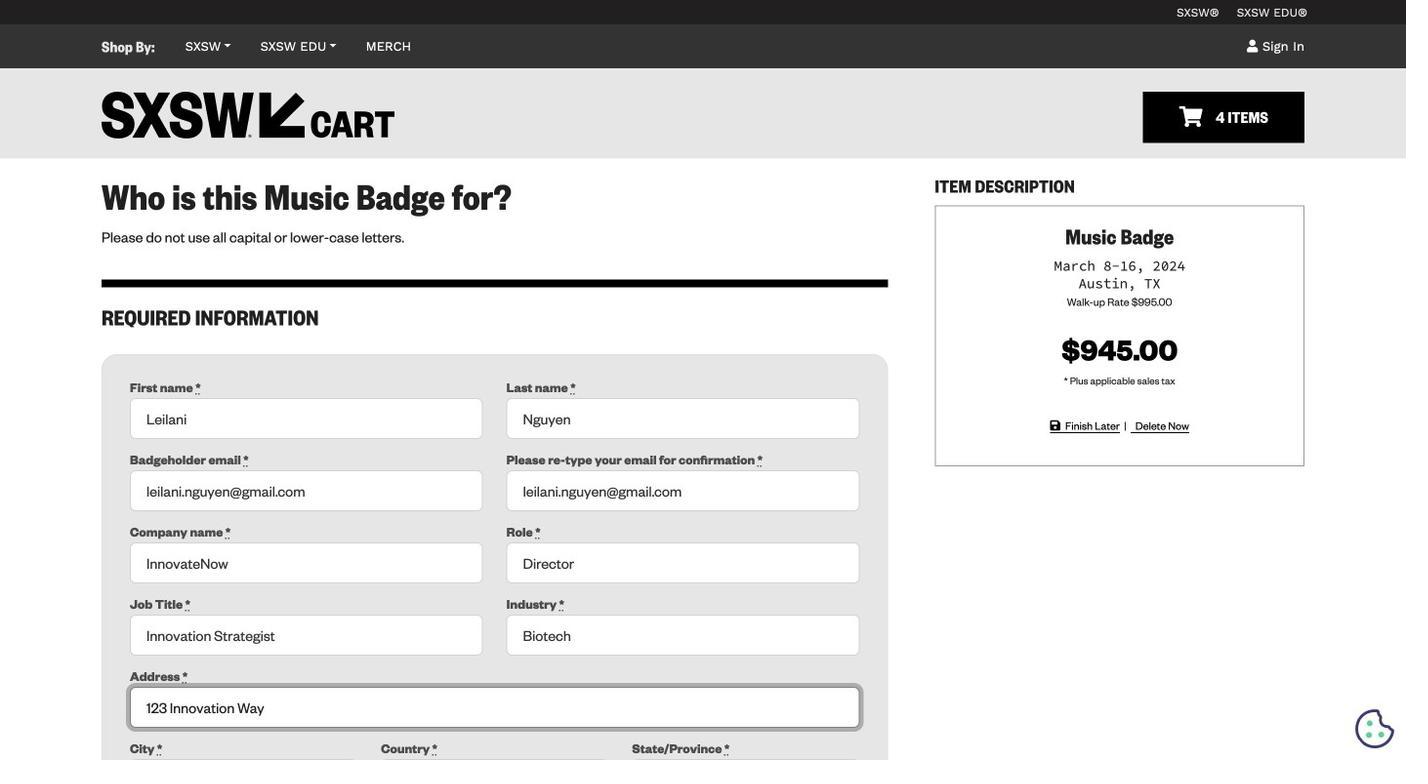 Task type: locate. For each thing, give the bounding box(es) containing it.
None text field
[[130, 543, 483, 584], [130, 688, 860, 729], [130, 543, 483, 584], [130, 688, 860, 729]]

None text field
[[130, 399, 483, 440], [507, 399, 860, 440], [130, 615, 483, 657], [130, 760, 358, 761], [130, 399, 483, 440], [507, 399, 860, 440], [130, 615, 483, 657], [130, 760, 358, 761]]

dialog
[[0, 0, 1406, 761]]

Badgeholder email email field
[[130, 471, 483, 512]]

save image
[[1050, 420, 1061, 432]]



Task type: describe. For each thing, give the bounding box(es) containing it.
badgeholder@example.com email field
[[507, 471, 860, 512]]

cookie preferences image
[[1356, 710, 1395, 749]]

user image
[[1247, 40, 1258, 52]]

sxsw shopping cart logo image
[[102, 92, 395, 139]]



